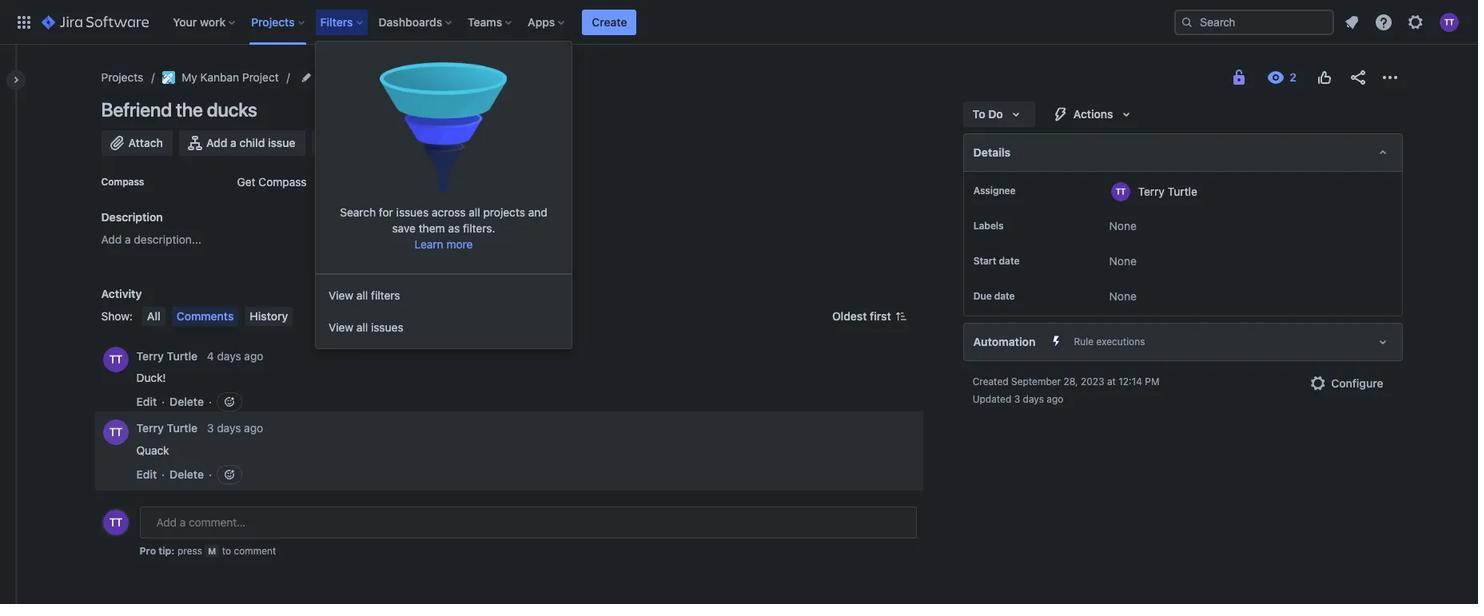 Task type: locate. For each thing, give the bounding box(es) containing it.
add inside button
[[206, 136, 227, 149]]

days inside created september 28, 2023 at 12:14 pm updated 3 days ago
[[1023, 393, 1044, 405]]

1 vertical spatial issues
[[371, 321, 403, 334]]

1 delete from the top
[[170, 395, 204, 409]]

projects inside popup button
[[251, 15, 295, 28]]

1 vertical spatial a
[[125, 233, 131, 246]]

issues for for
[[396, 206, 429, 219]]

1 horizontal spatial compass
[[259, 175, 307, 189]]

add
[[206, 136, 227, 149], [101, 233, 122, 246]]

none
[[1109, 219, 1137, 233], [1109, 254, 1137, 268], [1109, 289, 1137, 303]]

2 vertical spatial all
[[356, 321, 368, 334]]

turtle down details element
[[1168, 184, 1197, 198]]

turtle left 4 in the bottom left of the page
[[167, 349, 198, 363]]

comments
[[176, 309, 234, 323]]

days down '4 days ago'
[[217, 422, 241, 435]]

1 vertical spatial add
[[101, 233, 122, 246]]

Add a comment… field
[[140, 507, 917, 539]]

add reaction image
[[223, 396, 236, 409], [223, 468, 236, 481]]

updated
[[973, 393, 1012, 405]]

primary element
[[10, 0, 1174, 44]]

4
[[207, 349, 214, 363]]

issues
[[396, 206, 429, 219], [371, 321, 403, 334]]

0 horizontal spatial add
[[101, 233, 122, 246]]

copy link to comment image for 4 days ago
[[267, 349, 279, 361]]

1 horizontal spatial 3
[[1014, 393, 1020, 405]]

days
[[217, 349, 241, 363], [1023, 393, 1044, 405], [217, 422, 241, 435]]

3 right updated
[[1014, 393, 1020, 405]]

2 add reaction image from the top
[[223, 468, 236, 481]]

issues inside the search for issues across all projects and save them as filters. learn more
[[396, 206, 429, 219]]

0 vertical spatial days
[[217, 349, 241, 363]]

edit button down duck!
[[136, 394, 157, 410]]

terry for 4 days ago
[[136, 349, 164, 363]]

your profile and settings image
[[1440, 12, 1459, 32]]

0 vertical spatial a
[[230, 136, 237, 149]]

1 vertical spatial delete
[[170, 468, 204, 481]]

epic - add epic image
[[300, 71, 312, 84]]

kan-
[[407, 70, 435, 84]]

projects up the project
[[251, 15, 295, 28]]

1 vertical spatial projects
[[101, 70, 143, 84]]

befriend the ducks
[[101, 98, 257, 121]]

turtle up quack
[[167, 422, 198, 435]]

search
[[340, 206, 376, 219]]

1 horizontal spatial projects
[[251, 15, 295, 28]]

link issue image
[[318, 134, 337, 153]]

add for add a description...
[[101, 233, 122, 246]]

1 vertical spatial all
[[356, 289, 368, 302]]

view down the view all filters
[[329, 321, 353, 334]]

1 view from the top
[[329, 289, 353, 302]]

compass
[[259, 175, 307, 189], [101, 176, 144, 188]]

dashboards
[[379, 15, 442, 28]]

add reaction image down the 3 days ago
[[223, 468, 236, 481]]

0 vertical spatial issues
[[396, 206, 429, 219]]

add reaction image up the 3 days ago
[[223, 396, 236, 409]]

0 horizontal spatial projects
[[101, 70, 143, 84]]

1 add reaction image from the top
[[223, 396, 236, 409]]

your work
[[173, 15, 226, 28]]

1 edit button from the top
[[136, 394, 157, 410]]

0 vertical spatial view
[[329, 289, 353, 302]]

actions image
[[1380, 68, 1399, 87]]

description...
[[134, 233, 201, 246]]

befriend
[[101, 98, 172, 121]]

copy link to comment image right '4 days ago'
[[267, 349, 279, 361]]

first
[[870, 309, 891, 323]]

date
[[999, 255, 1020, 267], [994, 290, 1015, 302]]

view up 'view all issues'
[[329, 289, 353, 302]]

0 vertical spatial none
[[1109, 219, 1137, 233]]

2 vertical spatial terry turtle
[[136, 422, 198, 435]]

to
[[973, 107, 985, 121]]

get
[[237, 175, 255, 189]]

0 vertical spatial terry
[[1138, 184, 1165, 198]]

3
[[1014, 393, 1020, 405], [207, 422, 214, 435]]

0 vertical spatial turtle
[[1168, 184, 1197, 198]]

them
[[419, 222, 445, 235]]

edit
[[136, 395, 157, 409], [136, 468, 157, 481]]

1 vertical spatial edit
[[136, 468, 157, 481]]

edit down duck!
[[136, 395, 157, 409]]

issues up save
[[396, 206, 429, 219]]

2 delete from the top
[[170, 468, 204, 481]]

delete button for quack
[[170, 467, 204, 483]]

terry up quack
[[136, 422, 164, 435]]

1 edit from the top
[[136, 395, 157, 409]]

executions
[[1096, 336, 1145, 348]]

delete button for duck!
[[170, 394, 204, 410]]

all left filters
[[356, 289, 368, 302]]

0 horizontal spatial a
[[125, 233, 131, 246]]

1 vertical spatial ago
[[1047, 393, 1064, 405]]

issues down filters
[[371, 321, 403, 334]]

date right start
[[999, 255, 1020, 267]]

vote options: no one has voted for this issue yet. image
[[1315, 68, 1334, 87]]

0 vertical spatial delete button
[[170, 394, 204, 410]]

my kanban project link
[[163, 68, 279, 87]]

learn more link
[[415, 238, 473, 251]]

banner containing your work
[[0, 0, 1478, 45]]

days for 4 days ago
[[217, 349, 241, 363]]

compass up description
[[101, 176, 144, 188]]

turtle
[[1168, 184, 1197, 198], [167, 349, 198, 363], [167, 422, 198, 435]]

0 vertical spatial all
[[469, 206, 480, 219]]

delete button
[[170, 394, 204, 410], [170, 467, 204, 483]]

assignee pin to top. only you can see pinned fields. image
[[1019, 185, 1032, 197]]

jira software image
[[42, 12, 149, 32], [42, 12, 149, 32]]

copy link to comment image for 3 days ago
[[266, 421, 279, 434]]

2 vertical spatial turtle
[[167, 422, 198, 435]]

1 vertical spatial turtle
[[167, 349, 198, 363]]

1 vertical spatial edit button
[[136, 467, 157, 483]]

ago down '4 days ago'
[[244, 422, 263, 435]]

get compass
[[237, 175, 307, 189]]

menu bar
[[139, 307, 296, 326]]

menu bar containing all
[[139, 307, 296, 326]]

view all issues link
[[316, 312, 572, 344]]

add for add a child issue
[[206, 136, 227, 149]]

projects
[[251, 15, 295, 28], [101, 70, 143, 84]]

due
[[973, 290, 992, 302]]

12:14
[[1119, 376, 1142, 388]]

1 vertical spatial terry
[[136, 349, 164, 363]]

profile image of terry turtle image
[[103, 510, 128, 536]]

view for view all filters
[[329, 289, 353, 302]]

help image
[[1374, 12, 1393, 32]]

edit button
[[136, 394, 157, 410], [136, 467, 157, 483]]

1 vertical spatial copy link to comment image
[[266, 421, 279, 434]]

add reaction image for 3
[[223, 468, 236, 481]]

2 view from the top
[[329, 321, 353, 334]]

2 edit button from the top
[[136, 467, 157, 483]]

a left child
[[230, 136, 237, 149]]

work
[[200, 15, 226, 28]]

2 none from the top
[[1109, 254, 1137, 268]]

copy link to comment image
[[267, 349, 279, 361], [266, 421, 279, 434]]

0 vertical spatial 3
[[1014, 393, 1020, 405]]

ago down 'history' button
[[244, 349, 263, 363]]

comments button
[[172, 307, 239, 326]]

none for due date
[[1109, 289, 1137, 303]]

1 vertical spatial none
[[1109, 254, 1137, 268]]

2 vertical spatial terry
[[136, 422, 164, 435]]

kanban
[[200, 70, 239, 84]]

1 vertical spatial delete button
[[170, 467, 204, 483]]

details
[[973, 145, 1011, 159]]

oldest first
[[832, 309, 891, 323]]

Search field
[[1174, 9, 1334, 35]]

terry turtle down details element
[[1138, 184, 1197, 198]]

learn
[[415, 238, 443, 251]]

1 vertical spatial view
[[329, 321, 353, 334]]

3 none from the top
[[1109, 289, 1137, 303]]

apps button
[[523, 9, 571, 35]]

0 horizontal spatial 3
[[207, 422, 214, 435]]

1 vertical spatial add reaction image
[[223, 468, 236, 481]]

project
[[242, 70, 279, 84]]

edit button for quack
[[136, 467, 157, 483]]

1 vertical spatial days
[[1023, 393, 1044, 405]]

a inside add a child issue button
[[230, 136, 237, 149]]

all
[[469, 206, 480, 219], [356, 289, 368, 302], [356, 321, 368, 334]]

0 vertical spatial date
[[999, 255, 1020, 267]]

days right 4 in the bottom left of the page
[[217, 349, 241, 363]]

comment
[[234, 545, 276, 557]]

activity
[[101, 287, 142, 301]]

delete
[[170, 395, 204, 409], [170, 468, 204, 481]]

0 vertical spatial projects
[[251, 15, 295, 28]]

0 vertical spatial delete
[[170, 395, 204, 409]]

and
[[528, 206, 547, 219]]

kan-5 link
[[407, 68, 442, 87]]

projects up befriend
[[101, 70, 143, 84]]

view
[[329, 289, 353, 302], [329, 321, 353, 334]]

1 vertical spatial terry turtle
[[136, 349, 198, 363]]

projects
[[483, 206, 525, 219]]

terry turtle up quack
[[136, 422, 198, 435]]

2 vertical spatial days
[[217, 422, 241, 435]]

date left due date pin to top. only you can see pinned fields. image
[[994, 290, 1015, 302]]

settings image
[[1406, 12, 1425, 32]]

0 vertical spatial edit
[[136, 395, 157, 409]]

0 vertical spatial add
[[206, 136, 227, 149]]

all for filters
[[356, 289, 368, 302]]

terry up duck!
[[136, 349, 164, 363]]

all down the view all filters
[[356, 321, 368, 334]]

0 vertical spatial copy link to comment image
[[267, 349, 279, 361]]

1 copy link to comment image from the top
[[267, 349, 279, 361]]

ago
[[244, 349, 263, 363], [1047, 393, 1064, 405], [244, 422, 263, 435]]

3 down 4 in the bottom left of the page
[[207, 422, 214, 435]]

ducks
[[207, 98, 257, 121]]

copy link to comment image right the 3 days ago
[[266, 421, 279, 434]]

details element
[[963, 134, 1403, 172]]

2 vertical spatial ago
[[244, 422, 263, 435]]

1 vertical spatial date
[[994, 290, 1015, 302]]

filters
[[320, 15, 353, 28]]

oldest first button
[[823, 307, 917, 326]]

ago for 3 days ago
[[244, 422, 263, 435]]

1 delete button from the top
[[170, 394, 204, 410]]

4 days ago
[[207, 349, 263, 363]]

newest first image
[[894, 310, 907, 323]]

your
[[173, 15, 197, 28]]

2 vertical spatial none
[[1109, 289, 1137, 303]]

0 vertical spatial edit button
[[136, 394, 157, 410]]

ago down september
[[1047, 393, 1064, 405]]

issues for all
[[371, 321, 403, 334]]

due date pin to top. only you can see pinned fields. image
[[1018, 290, 1031, 303]]

press
[[177, 545, 202, 557]]

add down description
[[101, 233, 122, 246]]

2 delete button from the top
[[170, 467, 204, 483]]

add left child
[[206, 136, 227, 149]]

a for child
[[230, 136, 237, 149]]

compass right get
[[259, 175, 307, 189]]

delete for duck!
[[170, 395, 204, 409]]

2 edit from the top
[[136, 468, 157, 481]]

terry turtle
[[1138, 184, 1197, 198], [136, 349, 198, 363], [136, 422, 198, 435]]

2 copy link to comment image from the top
[[266, 421, 279, 434]]

terry down details element
[[1138, 184, 1165, 198]]

quack
[[136, 444, 169, 457]]

view all filters
[[329, 289, 400, 302]]

date for due date
[[994, 290, 1015, 302]]

edit button down quack
[[136, 467, 157, 483]]

1 horizontal spatial add
[[206, 136, 227, 149]]

projects for projects popup button
[[251, 15, 295, 28]]

edit button for duck!
[[136, 394, 157, 410]]

description
[[101, 210, 163, 224]]

1 horizontal spatial a
[[230, 136, 237, 149]]

edit down quack
[[136, 468, 157, 481]]

all up filters.
[[469, 206, 480, 219]]

banner
[[0, 0, 1478, 45]]

history button
[[245, 307, 293, 326]]

0 vertical spatial terry turtle
[[1138, 184, 1197, 198]]

terry turtle up duck!
[[136, 349, 198, 363]]

a
[[230, 136, 237, 149], [125, 233, 131, 246]]

configure
[[1331, 377, 1383, 390]]

days down september
[[1023, 393, 1044, 405]]

a down description
[[125, 233, 131, 246]]

1 none from the top
[[1109, 219, 1137, 233]]

0 vertical spatial add reaction image
[[223, 396, 236, 409]]

0 vertical spatial ago
[[244, 349, 263, 363]]

sidebar navigation image
[[0, 64, 35, 96]]

dashboards button
[[374, 9, 458, 35]]

0 horizontal spatial compass
[[101, 176, 144, 188]]



Task type: describe. For each thing, give the bounding box(es) containing it.
do
[[988, 107, 1003, 121]]

created september 28, 2023 at 12:14 pm updated 3 days ago
[[973, 376, 1160, 405]]

as
[[448, 222, 460, 235]]

pm
[[1145, 376, 1160, 388]]

apps
[[528, 15, 555, 28]]

automation element
[[963, 323, 1403, 361]]

view all issues
[[329, 321, 403, 334]]

start
[[973, 255, 996, 267]]

3 inside created september 28, 2023 at 12:14 pm updated 3 days ago
[[1014, 393, 1020, 405]]

view for view all issues
[[329, 321, 353, 334]]

add reaction image for 4
[[223, 396, 236, 409]]

create
[[592, 15, 627, 28]]

labels
[[973, 220, 1004, 232]]

appswitcher icon image
[[14, 12, 34, 32]]

projects link
[[101, 68, 143, 87]]

m
[[208, 546, 216, 556]]

terry turtle for 3 days ago
[[136, 422, 198, 435]]

your work button
[[168, 9, 242, 35]]

filters
[[371, 289, 400, 302]]

filters button
[[315, 9, 369, 35]]

child
[[239, 136, 265, 149]]

date for start date
[[999, 255, 1020, 267]]

to
[[222, 545, 231, 557]]

labels pin to top. only you can see pinned fields. image
[[1007, 220, 1020, 233]]

assignee
[[973, 185, 1016, 197]]

actions button
[[1042, 102, 1145, 127]]

all button
[[142, 307, 165, 326]]

duck!
[[136, 371, 166, 385]]

filters.
[[463, 222, 495, 235]]

tip:
[[158, 545, 175, 557]]

pro tip: press m to comment
[[140, 545, 276, 557]]

all inside the search for issues across all projects and save them as filters. learn more
[[469, 206, 480, 219]]

add a child issue
[[206, 136, 295, 149]]

all
[[147, 309, 160, 323]]

none for labels
[[1109, 219, 1137, 233]]

ago for 4 days ago
[[244, 349, 263, 363]]

at
[[1107, 376, 1116, 388]]

due date
[[973, 290, 1015, 302]]

more
[[446, 238, 473, 251]]

configure link
[[1299, 371, 1393, 397]]

kan-5
[[407, 70, 442, 84]]

projects for projects link
[[101, 70, 143, 84]]

notifications image
[[1342, 12, 1361, 32]]

share image
[[1348, 68, 1367, 87]]

history
[[250, 309, 288, 323]]

edit for duck!
[[136, 395, 157, 409]]

the
[[176, 98, 203, 121]]

a for description...
[[125, 233, 131, 246]]

terry turtle for 4 days ago
[[136, 349, 198, 363]]

rule
[[1074, 336, 1094, 348]]

to do
[[973, 107, 1003, 121]]

add a description...
[[101, 233, 201, 246]]

teams button
[[463, 9, 518, 35]]

my
[[182, 70, 197, 84]]

turtle for 3 days ago
[[167, 422, 198, 435]]

created
[[973, 376, 1009, 388]]

teams
[[468, 15, 502, 28]]

2023
[[1081, 376, 1104, 388]]

1 vertical spatial 3
[[207, 422, 214, 435]]

5
[[435, 70, 442, 84]]

show:
[[101, 309, 133, 323]]

attach button
[[101, 130, 173, 156]]

across
[[432, 206, 466, 219]]

edit for quack
[[136, 468, 157, 481]]

terry for 3 days ago
[[136, 422, 164, 435]]

delete for quack
[[170, 468, 204, 481]]

rule executions
[[1074, 336, 1145, 348]]

save
[[392, 222, 416, 235]]

attach
[[128, 136, 163, 149]]

for
[[379, 206, 393, 219]]

start date
[[973, 255, 1020, 267]]

create button
[[582, 9, 637, 35]]

an image showing that the apps dropdown menu is empty image
[[380, 46, 508, 205]]

days for 3 days ago
[[217, 422, 241, 435]]

to do button
[[963, 102, 1035, 127]]

pro
[[140, 545, 156, 557]]

all for issues
[[356, 321, 368, 334]]

issue
[[268, 136, 295, 149]]

ago inside created september 28, 2023 at 12:14 pm updated 3 days ago
[[1047, 393, 1064, 405]]

3 days ago
[[207, 422, 263, 435]]

view all filters link
[[316, 280, 572, 312]]

add a child issue button
[[179, 130, 305, 156]]

oldest
[[832, 309, 867, 323]]

28,
[[1064, 376, 1078, 388]]

projects button
[[246, 9, 311, 35]]

automation
[[973, 335, 1036, 349]]

my kanban project image
[[163, 71, 175, 84]]

search image
[[1181, 16, 1194, 28]]

turtle for 4 days ago
[[167, 349, 198, 363]]

september
[[1011, 376, 1061, 388]]

search for issues across all projects and save them as filters. learn more
[[340, 206, 547, 251]]

actions
[[1074, 107, 1113, 121]]



Task type: vqa. For each thing, say whether or not it's contained in the screenshot.
Reuse 30 fields from other issue types and projects
no



